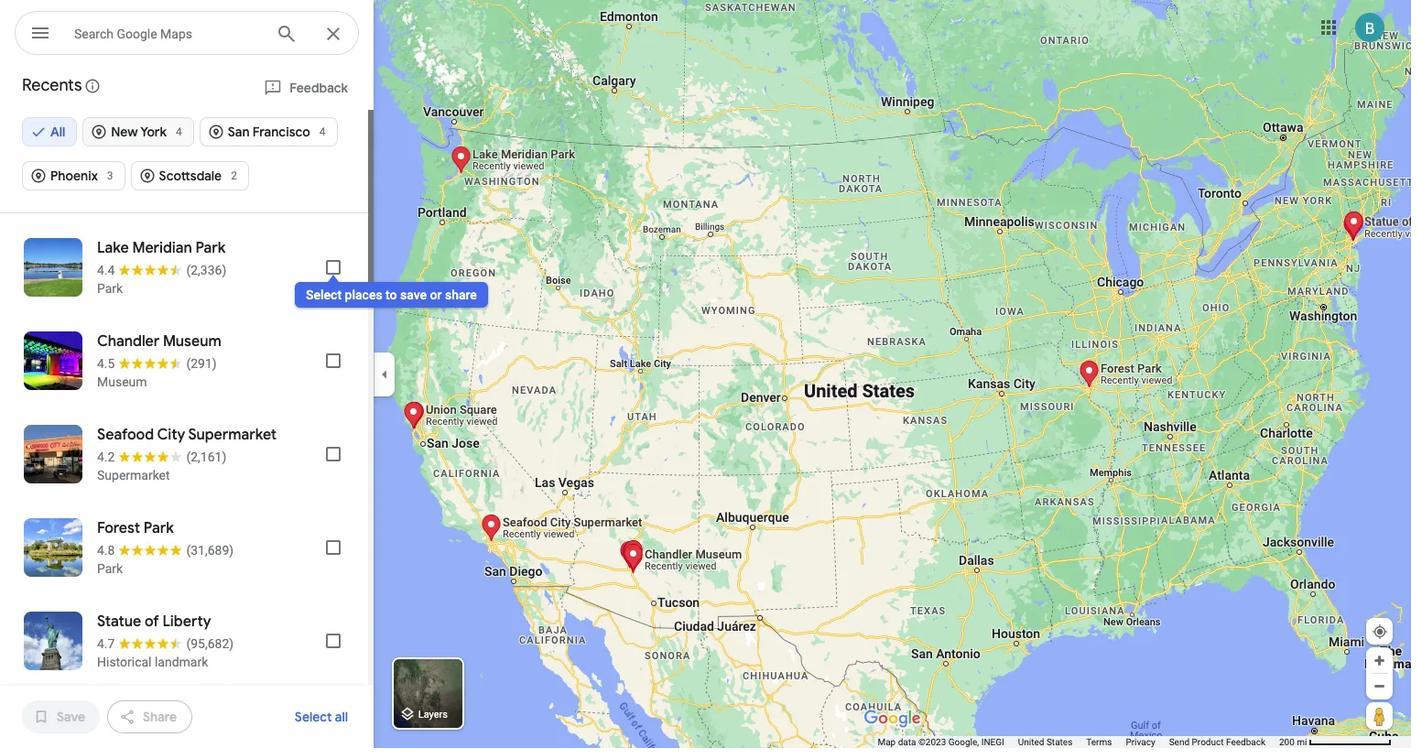 Task type: locate. For each thing, give the bounding box(es) containing it.
none search field containing 
[[15, 11, 359, 59]]

0 horizontal spatial feedback
[[290, 80, 348, 96]]

supermarket down 4.2
[[97, 468, 170, 483]]

mi
[[1297, 737, 1307, 747]]

2 select item checkbox from the top
[[311, 413, 355, 495]]

0 vertical spatial feedback
[[290, 80, 348, 96]]

1 vertical spatial select
[[295, 709, 332, 725]]

recents main content
[[0, 64, 374, 748]]

select all
[[295, 709, 348, 725]]

museum up (291)
[[163, 332, 221, 351]]

1 horizontal spatial feedback
[[1226, 737, 1266, 747]]

share
[[143, 709, 177, 725]]

terms
[[1086, 737, 1112, 747]]

1 vertical spatial supermarket
[[97, 468, 170, 483]]

feedback inside feedback button
[[290, 80, 348, 96]]

feedback up 'francisco'
[[290, 80, 348, 96]]

4.5
[[97, 356, 115, 371]]

0 horizontal spatial 4
[[176, 125, 182, 138]]

select
[[306, 288, 342, 302], [295, 709, 332, 725]]

forest
[[97, 519, 140, 538]]

1 horizontal spatial museum
[[163, 332, 221, 351]]

3
[[107, 169, 113, 182]]

1 4 from the left
[[176, 125, 182, 138]]

all
[[335, 709, 348, 725]]

Select item checkbox
[[311, 320, 355, 402], [311, 506, 355, 589]]

search google maps field containing search google maps
[[15, 11, 359, 56]]

option group containing all
[[22, 110, 365, 198]]

0 vertical spatial select
[[306, 288, 342, 302]]

select for select places to save or share
[[306, 288, 342, 302]]

1 select item checkbox from the top
[[311, 226, 355, 309]]

4 inside "san francisco 4"
[[319, 125, 326, 138]]

0 vertical spatial supermarket
[[188, 426, 277, 444]]

0 vertical spatial select item checkbox
[[311, 320, 355, 402]]

data
[[898, 737, 916, 747]]

0 vertical spatial museum
[[163, 332, 221, 351]]

0 vertical spatial select item checkbox
[[311, 226, 355, 309]]

2 vertical spatial select item checkbox
[[311, 600, 355, 682]]

feedback
[[290, 80, 348, 96], [1226, 737, 1266, 747]]

1 vertical spatial select item checkbox
[[311, 506, 355, 589]]

1 vertical spatial feedback
[[1226, 737, 1266, 747]]

park up (2,336)
[[195, 239, 226, 257]]

select left "all"
[[295, 709, 332, 725]]

supermarket up (2,161)
[[188, 426, 277, 444]]

collapse side panel image
[[375, 364, 395, 384]]

1 vertical spatial museum
[[97, 375, 147, 389]]

2 select item checkbox from the top
[[311, 506, 355, 589]]

search
[[74, 27, 114, 41]]

4.5 stars 291 reviews image
[[97, 354, 217, 373]]

1 horizontal spatial 4
[[319, 125, 326, 138]]

layers
[[418, 709, 448, 721]]

museum down 4.5
[[97, 375, 147, 389]]

option group
[[22, 110, 365, 198]]

feedback right product
[[1226, 737, 1266, 747]]

(2,161)
[[186, 450, 226, 464]]

2 4 from the left
[[319, 125, 326, 138]]

4 right 'francisco'
[[319, 125, 326, 138]]

footer
[[878, 736, 1279, 748]]

Search Google Maps field
[[15, 11, 359, 56], [74, 22, 261, 44]]

lake
[[97, 239, 129, 257]]

recents
[[22, 75, 82, 96]]

4 for york
[[176, 125, 182, 138]]

4
[[176, 125, 182, 138], [319, 125, 326, 138]]

park
[[195, 239, 226, 257], [97, 281, 123, 296], [144, 519, 174, 538], [97, 561, 123, 576]]

save
[[400, 288, 427, 302]]

(2,336)
[[186, 263, 226, 277]]

2
[[231, 169, 237, 182]]

meridian
[[132, 239, 192, 257]]

united states
[[1018, 737, 1073, 747]]

york
[[140, 124, 167, 140]]

chandler
[[97, 332, 160, 351]]

0 horizontal spatial supermarket
[[97, 468, 170, 483]]

footer containing map data ©2023 google, inegi
[[878, 736, 1279, 748]]

4.4 stars 2,336 reviews image
[[97, 261, 226, 279]]

or
[[430, 288, 442, 302]]

4 inside new york 4
[[176, 125, 182, 138]]

200 mi button
[[1279, 737, 1392, 747]]

supermarket
[[188, 426, 277, 444], [97, 468, 170, 483]]

product
[[1192, 737, 1224, 747]]

francisco
[[253, 124, 310, 140]]

1 select item checkbox from the top
[[311, 320, 355, 402]]

3 select item checkbox from the top
[[311, 600, 355, 682]]

select item checkbox for forest park
[[311, 506, 355, 589]]

Phoenix 3 places radio
[[22, 154, 125, 198]]

places
[[345, 288, 382, 302]]

google,
[[949, 737, 979, 747]]

select all button
[[276, 695, 366, 739]]

Select item checkbox
[[311, 226, 355, 309], [311, 413, 355, 495], [311, 600, 355, 682]]

select left places
[[306, 288, 342, 302]]

4 right the york
[[176, 125, 182, 138]]

chandler museum
[[97, 332, 221, 351]]

inegi
[[982, 737, 1005, 747]]

None search field
[[15, 11, 359, 59]]

scottsdale 2
[[159, 168, 237, 184]]

to
[[386, 288, 397, 302]]

share button
[[107, 695, 192, 739]]

statue
[[97, 613, 141, 631]]

share image
[[119, 709, 136, 725]]

museum
[[163, 332, 221, 351], [97, 375, 147, 389]]

new
[[111, 124, 138, 140]]

select inside button
[[295, 709, 332, 725]]

1 vertical spatial select item checkbox
[[311, 413, 355, 495]]

zoom in image
[[1373, 654, 1387, 668]]

option group inside recents main content
[[22, 110, 365, 198]]

lake meridian park
[[97, 239, 226, 257]]

4.7
[[97, 637, 115, 651]]

4.7 stars 95,682 reviews image
[[97, 635, 234, 653]]

Scottsdale 2 places radio
[[131, 154, 249, 198]]

(31,689)
[[186, 543, 234, 558]]

google maps element
[[0, 0, 1411, 748]]

(95,682)
[[186, 637, 234, 651]]

feedback button
[[253, 66, 366, 110]]

states
[[1047, 737, 1073, 747]]



Task type: vqa. For each thing, say whether or not it's contained in the screenshot.


Task type: describe. For each thing, give the bounding box(es) containing it.
phoenix
[[50, 168, 98, 184]]

maps
[[160, 27, 192, 41]]

none search field inside 'google maps' element
[[15, 11, 359, 59]]

select item checkbox for statue of liberty
[[311, 600, 355, 682]]

San Francisco 4 places radio
[[199, 110, 338, 154]]

share
[[445, 288, 477, 302]]

san
[[228, 124, 250, 140]]

historical landmark
[[97, 655, 208, 669]]

feedback inside send product feedback button
[[1226, 737, 1266, 747]]

privacy button
[[1126, 736, 1156, 748]]

google account: brad klo  
(klobrad84@gmail.com) image
[[1355, 12, 1385, 42]]

show street view coverage image
[[1366, 702, 1393, 730]]

New York 4 places radio
[[83, 110, 194, 154]]

park up '4.8 stars 31,689 reviews' image
[[144, 519, 174, 538]]

select places to save or share
[[306, 288, 477, 302]]

phoenix 3
[[50, 168, 113, 184]]

zoom out image
[[1373, 680, 1387, 693]]

select item checkbox for lake meridian park
[[311, 226, 355, 309]]

0 horizontal spatial museum
[[97, 375, 147, 389]]

save button
[[22, 695, 100, 739]]

map
[[878, 737, 896, 747]]

park down 4.4 in the left of the page
[[97, 281, 123, 296]]

send product feedback button
[[1169, 736, 1266, 748]]

select for select all
[[295, 709, 332, 725]]

park down 4.8
[[97, 561, 123, 576]]

all
[[50, 124, 65, 140]]

san francisco 4
[[228, 124, 326, 140]]

new york 4
[[111, 124, 182, 140]]

liberty
[[162, 613, 211, 631]]

200 mi
[[1279, 737, 1307, 747]]

city
[[157, 426, 185, 444]]

4.4
[[97, 263, 115, 277]]


[[29, 20, 51, 46]]

4.2 stars 2,161 reviews image
[[97, 448, 226, 466]]

1 horizontal spatial supermarket
[[188, 426, 277, 444]]

All radio
[[22, 110, 77, 154]]

united
[[1018, 737, 1044, 747]]

search google maps
[[74, 27, 192, 41]]

seafood city supermarket
[[97, 426, 277, 444]]

save image
[[33, 709, 49, 725]]

select item checkbox for seafood city supermarket
[[311, 413, 355, 495]]

scottsdale
[[159, 168, 222, 184]]

statue of liberty
[[97, 613, 211, 631]]

footer inside 'google maps' element
[[878, 736, 1279, 748]]

forest park
[[97, 519, 174, 538]]

seafood
[[97, 426, 154, 444]]

4.2
[[97, 450, 115, 464]]

united states button
[[1018, 736, 1073, 748]]

terms button
[[1086, 736, 1112, 748]]

4.8
[[97, 543, 115, 558]]

4.8 stars 31,689 reviews image
[[97, 541, 234, 560]]

historical
[[97, 655, 152, 669]]

©2023
[[919, 737, 946, 747]]

(291)
[[186, 356, 217, 371]]

show your location image
[[1372, 624, 1388, 640]]

 button
[[15, 11, 66, 59]]

select item checkbox for chandler museum
[[311, 320, 355, 402]]

save
[[57, 709, 85, 725]]

send product feedback
[[1169, 737, 1266, 747]]

google
[[117, 27, 157, 41]]

privacy
[[1126, 737, 1156, 747]]

of
[[145, 613, 159, 631]]

map data ©2023 google, inegi
[[878, 737, 1005, 747]]

200
[[1279, 737, 1295, 747]]

send
[[1169, 737, 1190, 747]]

landmark
[[155, 655, 208, 669]]

4 for francisco
[[319, 125, 326, 138]]



